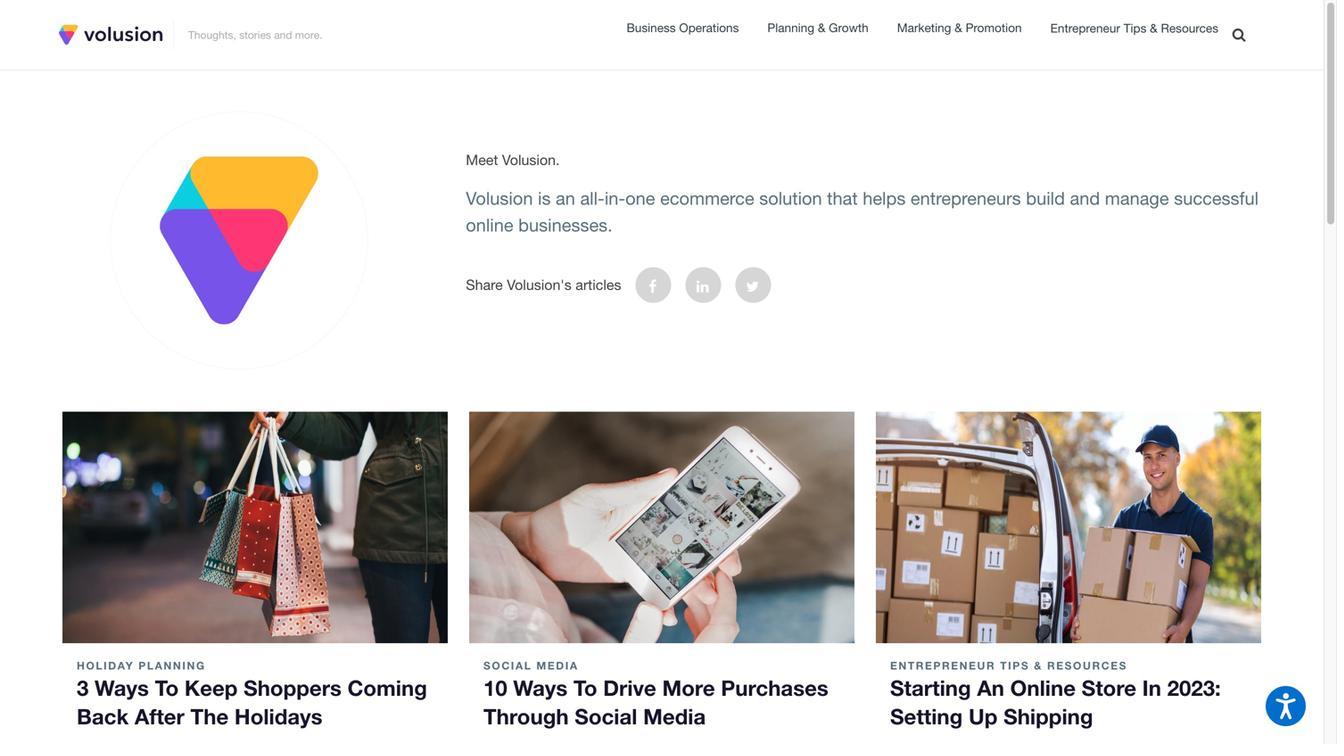 Task type: locate. For each thing, give the bounding box(es) containing it.
1 horizontal spatial social
[[575, 704, 638, 729]]

1 vertical spatial resources
[[1048, 659, 1128, 672]]

an up up
[[978, 675, 1005, 700]]

helps
[[863, 188, 906, 209]]

1 vertical spatial and
[[1071, 188, 1101, 209]]

twitter image
[[746, 280, 761, 294]]

an
[[556, 188, 576, 209], [978, 675, 1005, 700]]

meet volusion.
[[466, 152, 560, 168]]

2 ways from the left
[[514, 675, 568, 700]]

0 horizontal spatial entrepreneur
[[891, 659, 996, 672]]

entrepreneur for entrepreneur tips & resources
[[1051, 21, 1121, 35]]

purchases
[[721, 675, 829, 700]]

1 vertical spatial entrepreneur
[[891, 659, 996, 672]]

1 horizontal spatial and
[[1071, 188, 1101, 209]]

tips for entrepreneur tips & resources
[[1124, 21, 1147, 35]]

open accessibe: accessibility options, statement and help image
[[1277, 693, 1297, 719]]

0 horizontal spatial media
[[537, 659, 579, 672]]

0 horizontal spatial and
[[274, 28, 292, 41]]

0 vertical spatial and
[[274, 28, 292, 41]]

3 ways to keep shoppers coming back after the holidays image
[[62, 412, 448, 643]]

resources up store
[[1048, 659, 1128, 672]]

resources left search image
[[1162, 21, 1219, 35]]

1 horizontal spatial to
[[574, 675, 598, 700]]

in-
[[605, 188, 626, 209]]

1 vertical spatial planning
[[139, 659, 206, 672]]

planning inside holiday planning 3 ways to keep shoppers coming back after the holidays
[[139, 659, 206, 672]]

0 horizontal spatial an
[[556, 188, 576, 209]]

holiday planning 3 ways to keep shoppers coming back after the holidays
[[77, 659, 427, 729]]

marketing
[[898, 20, 952, 35]]

ways inside social media 10 ways to drive more purchases through social media
[[514, 675, 568, 700]]

1 to from the left
[[155, 675, 179, 700]]

and right the build
[[1071, 188, 1101, 209]]

build
[[1027, 188, 1066, 209]]

online
[[466, 215, 514, 236]]

& left search image
[[1151, 21, 1158, 35]]

0 vertical spatial an
[[556, 188, 576, 209]]

business operations link
[[627, 19, 739, 39]]

1 vertical spatial an
[[978, 675, 1005, 700]]

0 horizontal spatial to
[[155, 675, 179, 700]]

2023:
[[1168, 675, 1222, 700]]

all-
[[581, 188, 605, 209]]

media up 'through'
[[537, 659, 579, 672]]

planning up keep
[[139, 659, 206, 672]]

social down drive
[[575, 704, 638, 729]]

up
[[969, 704, 998, 729]]

& up online
[[1035, 659, 1043, 672]]

volusion.
[[502, 152, 560, 168]]

to inside social media 10 ways to drive more purchases through social media
[[574, 675, 598, 700]]

resources
[[1162, 21, 1219, 35], [1048, 659, 1128, 672]]

planning left growth
[[768, 20, 815, 35]]

to up after
[[155, 675, 179, 700]]

0 vertical spatial tips
[[1124, 21, 1147, 35]]

tips inside entrepreneur tips & resources starting an online store in 2023: setting up shipping
[[1001, 659, 1030, 672]]

to
[[155, 675, 179, 700], [574, 675, 598, 700]]

linkedin image
[[697, 280, 711, 294]]

1 horizontal spatial ways
[[514, 675, 568, 700]]

0 vertical spatial resources
[[1162, 21, 1219, 35]]

0 vertical spatial planning
[[768, 20, 815, 35]]

1 horizontal spatial tips
[[1124, 21, 1147, 35]]

0 vertical spatial social
[[484, 659, 532, 672]]

to inside holiday planning 3 ways to keep shoppers coming back after the holidays
[[155, 675, 179, 700]]

business operations
[[627, 20, 739, 35]]

entrepreneur tips & resources link
[[1051, 19, 1219, 39]]

that
[[828, 188, 858, 209]]

the
[[191, 704, 229, 729]]

an right is
[[556, 188, 576, 209]]

1 horizontal spatial entrepreneur
[[1051, 21, 1121, 35]]

shoppers
[[244, 675, 342, 700]]

1 horizontal spatial media
[[644, 704, 706, 729]]

1 horizontal spatial an
[[978, 675, 1005, 700]]

planning
[[768, 20, 815, 35], [139, 659, 206, 672]]

operations
[[680, 20, 739, 35]]

volusion is an all-in-one ecommerce solution that helps entrepreneurs build and manage successful online businesses.
[[466, 188, 1259, 236]]

1 vertical spatial media
[[644, 704, 706, 729]]

businesses.
[[519, 215, 613, 236]]

0 horizontal spatial tips
[[1001, 659, 1030, 672]]

back
[[77, 704, 129, 729]]

1 ways from the left
[[95, 675, 149, 700]]

entrepreneur inside entrepreneur tips & resources starting an online store in 2023: setting up shipping
[[891, 659, 996, 672]]

setting
[[891, 704, 963, 729]]

meet
[[466, 152, 498, 168]]

ways up 'through'
[[514, 675, 568, 700]]

0 vertical spatial entrepreneur
[[1051, 21, 1121, 35]]

& right marketing
[[955, 20, 963, 35]]

to left drive
[[574, 675, 598, 700]]

media down more
[[644, 704, 706, 729]]

media
[[537, 659, 579, 672], [644, 704, 706, 729]]

0 horizontal spatial ways
[[95, 675, 149, 700]]

share volusion's articles
[[466, 277, 622, 293]]

more
[[663, 675, 715, 700]]

and left more.
[[274, 28, 292, 41]]

social up 10
[[484, 659, 532, 672]]

2 to from the left
[[574, 675, 598, 700]]

1 vertical spatial social
[[575, 704, 638, 729]]

0 horizontal spatial planning
[[139, 659, 206, 672]]

&
[[818, 20, 826, 35], [955, 20, 963, 35], [1151, 21, 1158, 35], [1035, 659, 1043, 672]]

to for after
[[155, 675, 179, 700]]

social
[[484, 659, 532, 672], [575, 704, 638, 729]]

after
[[135, 704, 185, 729]]

ways down holiday
[[95, 675, 149, 700]]

ways for back
[[95, 675, 149, 700]]

keep
[[185, 675, 238, 700]]

resources inside entrepreneur tips & resources starting an online store in 2023: setting up shipping
[[1048, 659, 1128, 672]]

and
[[274, 28, 292, 41], [1071, 188, 1101, 209]]

entrepreneurs
[[911, 188, 1022, 209]]

entrepreneur
[[1051, 21, 1121, 35], [891, 659, 996, 672]]

social media 10 ways to drive more purchases through social media
[[484, 659, 829, 729]]

manage
[[1106, 188, 1170, 209]]

promotion
[[966, 20, 1022, 35]]

1 vertical spatial tips
[[1001, 659, 1030, 672]]

3
[[77, 675, 89, 700]]

0 horizontal spatial resources
[[1048, 659, 1128, 672]]

thoughts,
[[188, 28, 236, 41]]

successful
[[1175, 188, 1259, 209]]

an inside volusion is an all-in-one ecommerce solution that helps entrepreneurs build and manage successful online businesses.
[[556, 188, 576, 209]]

1 horizontal spatial resources
[[1162, 21, 1219, 35]]

ways inside holiday planning 3 ways to keep shoppers coming back after the holidays
[[95, 675, 149, 700]]

an inside entrepreneur tips & resources starting an online store in 2023: setting up shipping
[[978, 675, 1005, 700]]

ways
[[95, 675, 149, 700], [514, 675, 568, 700]]

tips
[[1124, 21, 1147, 35], [1001, 659, 1030, 672]]

and inside volusion is an all-in-one ecommerce solution that helps entrepreneurs build and manage successful online businesses.
[[1071, 188, 1101, 209]]



Task type: describe. For each thing, give the bounding box(es) containing it.
ecommerce
[[661, 188, 755, 209]]

planning & growth link
[[768, 19, 869, 39]]

coming
[[348, 675, 427, 700]]

starting an online store in 2023: setting up shipping image
[[876, 412, 1262, 643]]

10
[[484, 675, 508, 700]]

holidays
[[235, 704, 323, 729]]

0 horizontal spatial social
[[484, 659, 532, 672]]

entrepreneur tips & resources
[[1051, 21, 1219, 35]]

stories
[[239, 28, 271, 41]]

ways for through
[[514, 675, 568, 700]]

share
[[466, 277, 503, 293]]

& left growth
[[818, 20, 826, 35]]

growth
[[829, 20, 869, 35]]

to for social
[[574, 675, 598, 700]]

drive
[[604, 675, 657, 700]]

tips for entrepreneur tips & resources starting an online store in 2023: setting up shipping
[[1001, 659, 1030, 672]]

in
[[1143, 675, 1162, 700]]

articles
[[576, 277, 622, 293]]

solution
[[760, 188, 823, 209]]

through
[[484, 704, 569, 729]]

shipping
[[1004, 704, 1094, 729]]

0 vertical spatial media
[[537, 659, 579, 672]]

resources for entrepreneur tips & resources
[[1162, 21, 1219, 35]]

search image
[[1233, 27, 1246, 42]]

1 horizontal spatial planning
[[768, 20, 815, 35]]

marketing & promotion
[[898, 20, 1022, 35]]

thoughts, stories and more.
[[188, 28, 323, 41]]

online
[[1011, 675, 1076, 700]]

resources for entrepreneur tips & resources starting an online store in 2023: setting up shipping
[[1048, 659, 1128, 672]]

one
[[626, 188, 656, 209]]

more.
[[295, 28, 323, 41]]

entrepreneur for entrepreneur tips & resources starting an online store in 2023: setting up shipping
[[891, 659, 996, 672]]

volusion's
[[507, 277, 572, 293]]

holiday
[[77, 659, 134, 672]]

starting
[[891, 675, 972, 700]]

marketing & promotion link
[[898, 19, 1022, 39]]

business
[[627, 20, 676, 35]]

facebook image
[[649, 280, 659, 294]]

is
[[538, 188, 551, 209]]

entrepreneur tips & resources starting an online store in 2023: setting up shipping
[[891, 659, 1222, 729]]

10 ways to drive more purchases through social media image
[[469, 412, 855, 643]]

store
[[1082, 675, 1137, 700]]

planning & growth
[[768, 20, 869, 35]]

& inside entrepreneur tips & resources starting an online store in 2023: setting up shipping
[[1035, 659, 1043, 672]]

volusion
[[466, 188, 533, 209]]



Task type: vqa. For each thing, say whether or not it's contained in the screenshot.
on within the Choose the hosting plan that's best for your online storefront based on your business's unique needs and budget.
no



